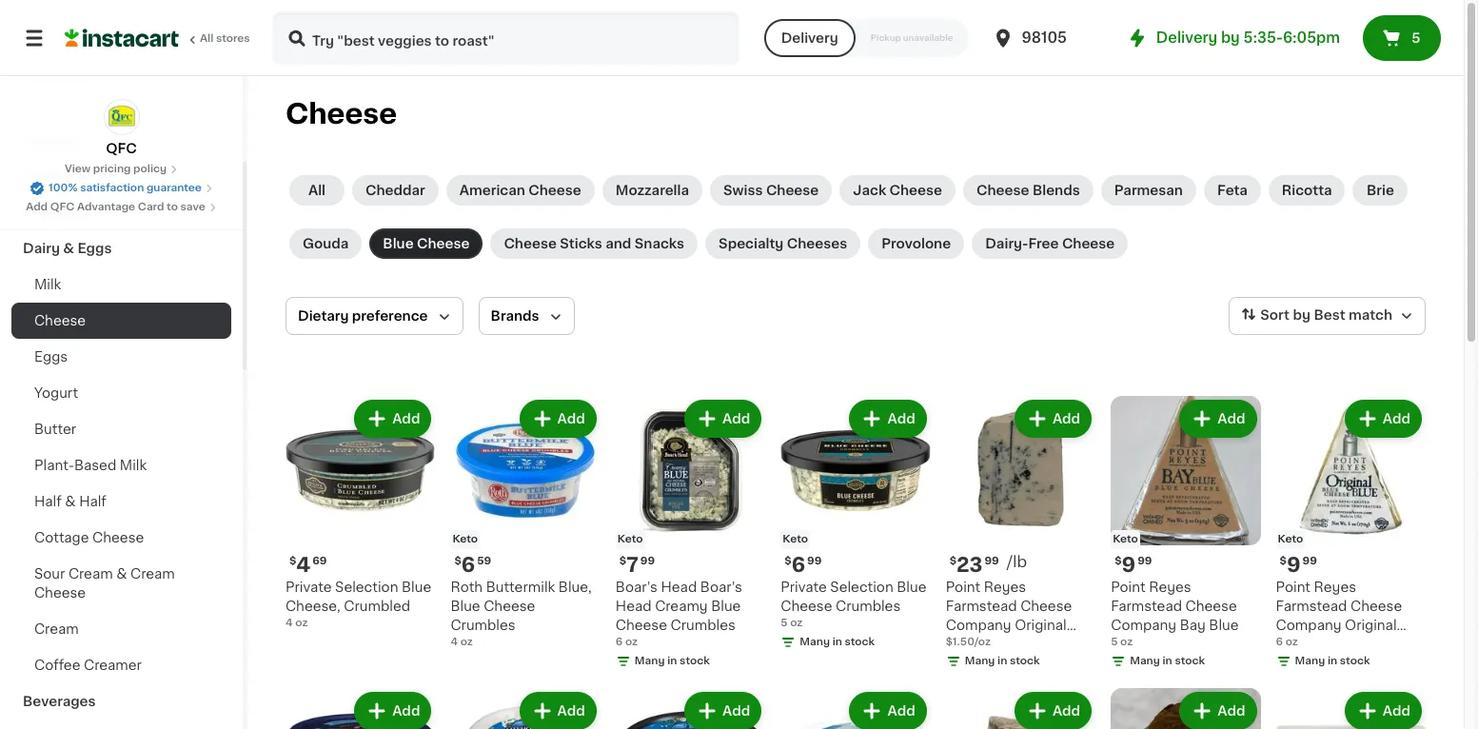 Task type: locate. For each thing, give the bounding box(es) containing it.
company inside point reyes farmstead cheese company original blue cheese
[[946, 619, 1012, 633]]

point
[[1111, 581, 1146, 594], [946, 581, 981, 594], [1276, 581, 1311, 594]]

cheddar
[[366, 184, 425, 197]]

0 horizontal spatial all
[[200, 33, 213, 44]]

blue inside "point reyes farmstead cheese company bay blue 5 oz"
[[1209, 619, 1239, 633]]

all
[[200, 33, 213, 44], [308, 184, 326, 197]]

1 99 from the left
[[807, 556, 822, 567]]

original
[[1015, 619, 1067, 633], [1345, 619, 1397, 633]]

selection inside 'private selection blue cheese, crumbled 4 oz'
[[335, 581, 398, 594]]

1 horizontal spatial 4
[[296, 555, 311, 575]]

plant-based milk
[[34, 459, 147, 472]]

0 horizontal spatial head
[[616, 600, 652, 614]]

oz
[[295, 618, 308, 629], [790, 618, 803, 629], [461, 637, 473, 648], [1121, 637, 1133, 648], [625, 637, 638, 648], [1286, 637, 1298, 648]]

company for point reyes farmstead cheese company original blue cheese
[[946, 619, 1012, 633]]

farmstead up "6 oz"
[[1276, 600, 1348, 614]]

0 vertical spatial all
[[200, 33, 213, 44]]

company up $1.50/oz
[[946, 619, 1012, 633]]

99 inside $ 7 99
[[641, 556, 655, 567]]

mozzarella
[[616, 184, 689, 197]]

3 farmstead from the left
[[1276, 600, 1348, 614]]

$ up boar's head boar's head creamy blue cheese crumbles 6 oz
[[620, 556, 627, 567]]

by inside field
[[1293, 309, 1311, 322]]

2 horizontal spatial farmstead
[[1276, 600, 1348, 614]]

blue inside private selection blue cheese crumbles 5 oz
[[897, 581, 927, 594]]

$ up "point reyes farmstead cheese company bay blue 5 oz"
[[1115, 556, 1122, 567]]

1 horizontal spatial milk
[[120, 459, 147, 472]]

view pricing policy link
[[65, 162, 178, 177]]

6 $ from the left
[[950, 556, 957, 567]]

add
[[26, 202, 48, 212], [392, 412, 420, 426], [558, 412, 585, 426], [723, 412, 750, 426], [888, 412, 916, 426], [1053, 412, 1081, 426], [1218, 412, 1246, 426], [1383, 412, 1411, 426], [392, 705, 420, 718], [558, 705, 585, 718], [723, 705, 750, 718], [888, 705, 916, 718], [1053, 705, 1081, 718], [1218, 705, 1246, 718], [1383, 705, 1411, 718]]

original down "$23.99 per pound" element
[[1015, 619, 1067, 633]]

2 horizontal spatial 5
[[1412, 31, 1421, 45]]

qfc down 100%
[[50, 202, 75, 212]]

reyes for point reyes farmstead cheese company original blue cheese wedge, vegetarian
[[1314, 581, 1357, 594]]

stock for creamy
[[680, 656, 710, 667]]

delivery for delivery by 5:35-6:05pm
[[1157, 30, 1218, 45]]

stock for crumbles
[[845, 637, 875, 648]]

1 horizontal spatial selection
[[831, 581, 894, 594]]

0 horizontal spatial delivery
[[781, 31, 839, 45]]

0 vertical spatial eggs
[[77, 242, 112, 255]]

cheese inside roth buttermilk blue, blue cheese crumbles 4 oz
[[484, 600, 535, 614]]

0 horizontal spatial crumbles
[[451, 619, 516, 633]]

by for delivery
[[1221, 30, 1240, 45]]

7
[[627, 555, 639, 575]]

dairy
[[23, 242, 60, 255]]

69
[[313, 556, 327, 567]]

7 $ from the left
[[1280, 556, 1287, 567]]

99 up "point reyes farmstead cheese company bay blue 5 oz"
[[1138, 556, 1152, 567]]

many down "point reyes farmstead cheese company bay blue 5 oz"
[[1130, 656, 1160, 667]]

1 horizontal spatial by
[[1293, 309, 1311, 322]]

99 for private
[[807, 556, 822, 567]]

boar's up creamy
[[701, 581, 742, 594]]

stock down private selection blue cheese crumbles 5 oz
[[845, 637, 875, 648]]

0 horizontal spatial original
[[1015, 619, 1067, 633]]

1 vertical spatial 5
[[781, 618, 788, 629]]

& right the dairy
[[63, 242, 74, 255]]

point inside point reyes farmstead cheese company original blue cheese wedge, vegetarian
[[1276, 581, 1311, 594]]

2 original from the left
[[1345, 619, 1397, 633]]

$ 4 69
[[289, 555, 327, 575]]

2 horizontal spatial crumbles
[[836, 600, 901, 614]]

99
[[807, 556, 822, 567], [1138, 556, 1152, 567], [641, 556, 655, 567], [985, 556, 999, 567], [1303, 556, 1317, 567]]

0 horizontal spatial eggs
[[34, 350, 68, 364]]

2 vertical spatial 4
[[451, 637, 458, 648]]

head up creamy
[[661, 581, 697, 594]]

stock down point reyes farmstead cheese company original blue cheese
[[1010, 656, 1040, 667]]

5 keto from the left
[[1278, 535, 1304, 545]]

1 vertical spatial by
[[1293, 309, 1311, 322]]

1 horizontal spatial $ 9 99
[[1280, 555, 1317, 575]]

2 keto from the left
[[783, 535, 808, 545]]

1 vertical spatial &
[[65, 495, 76, 508]]

1 9 from the left
[[1122, 555, 1136, 575]]

farmstead for point reyes farmstead cheese company original blue cheese
[[946, 600, 1017, 614]]

0 horizontal spatial boar's
[[616, 581, 658, 594]]

sticks
[[560, 237, 602, 250]]

0 vertical spatial by
[[1221, 30, 1240, 45]]

point for point reyes farmstead cheese company bay blue 5 oz
[[1111, 581, 1146, 594]]

stock for company
[[1175, 656, 1205, 667]]

blue inside roth buttermilk blue, blue cheese crumbles 4 oz
[[451, 600, 480, 614]]

4 99 from the left
[[985, 556, 999, 567]]

4 keto from the left
[[618, 535, 643, 545]]

farmstead inside "point reyes farmstead cheese company bay blue 5 oz"
[[1111, 600, 1182, 614]]

4 $ from the left
[[1115, 556, 1122, 567]]

2 horizontal spatial company
[[1276, 619, 1342, 633]]

reyes
[[1149, 581, 1192, 594], [984, 581, 1027, 594], [1314, 581, 1357, 594]]

1 horizontal spatial head
[[661, 581, 697, 594]]

& inside dairy & eggs link
[[63, 242, 74, 255]]

9 for point reyes farmstead cheese company bay blue
[[1122, 555, 1136, 575]]

0 vertical spatial head
[[661, 581, 697, 594]]

cheeses
[[787, 237, 848, 250]]

$ inside $ 6 59
[[455, 556, 462, 567]]

1 horizontal spatial boar's
[[701, 581, 742, 594]]

selection
[[335, 581, 398, 594], [831, 581, 894, 594]]

0 vertical spatial qfc
[[106, 142, 137, 155]]

1 horizontal spatial private
[[781, 581, 827, 594]]

2 horizontal spatial point
[[1276, 581, 1311, 594]]

reyes up vegetarian in the right bottom of the page
[[1314, 581, 1357, 594]]

6 inside boar's head boar's head creamy blue cheese crumbles 6 oz
[[616, 637, 623, 648]]

6 down $ 7 99
[[616, 637, 623, 648]]

1 horizontal spatial company
[[1111, 619, 1177, 633]]

many in stock for company
[[1130, 656, 1205, 667]]

product group containing 4
[[286, 396, 435, 632]]

0 horizontal spatial 4
[[286, 618, 293, 629]]

point reyes farmstead cheese company original blue cheese wedge, vegetarian
[[1276, 581, 1415, 671]]

Best match Sort by field
[[1229, 297, 1426, 335]]

provolone
[[882, 237, 951, 250]]

1 horizontal spatial crumbles
[[671, 619, 736, 633]]

100% satisfaction guarantee button
[[30, 177, 213, 196]]

9 for point reyes farmstead cheese company original blue cheese wedge, vegetarian
[[1287, 555, 1301, 575]]

0 horizontal spatial $ 9 99
[[1115, 555, 1152, 575]]

point inside "point reyes farmstead cheese company bay blue 5 oz"
[[1111, 581, 1146, 594]]

1 horizontal spatial 9
[[1287, 555, 1301, 575]]

$ left "69"
[[289, 556, 296, 567]]

$ for point reyes farmstead cheese company original blue cheese wedge, vegetarian
[[1280, 556, 1287, 567]]

original up the wedge,
[[1345, 619, 1397, 633]]

stock down boar's head boar's head creamy blue cheese crumbles 6 oz
[[680, 656, 710, 667]]

1 $ 9 99 from the left
[[1115, 555, 1152, 575]]

reyes up the bay
[[1149, 581, 1192, 594]]

$ inside $ 23 99
[[950, 556, 957, 567]]

many down private selection blue cheese crumbles 5 oz
[[800, 637, 830, 648]]

100%
[[49, 183, 78, 193]]

1 keto from the left
[[453, 535, 478, 545]]

qfc link
[[103, 99, 139, 158]]

company for point reyes farmstead cheese company original blue cheese wedge, vegetarian
[[1276, 619, 1342, 633]]

farmstead up $1.50/oz
[[946, 600, 1017, 614]]

many in stock down private selection blue cheese crumbles 5 oz
[[800, 637, 875, 648]]

gouda link
[[289, 228, 362, 259]]

many in stock
[[800, 637, 875, 648], [1130, 656, 1205, 667], [635, 656, 710, 667], [965, 656, 1040, 667], [1295, 656, 1370, 667]]

original for point reyes farmstead cheese company original blue cheese wedge, vegetarian
[[1345, 619, 1397, 633]]

company up "6 oz"
[[1276, 619, 1342, 633]]

sort
[[1261, 309, 1290, 322]]

selection for crumbles
[[831, 581, 894, 594]]

qfc logo image
[[103, 99, 139, 135]]

$23.99 per pound element
[[946, 554, 1096, 578]]

eggs down advantage
[[77, 242, 112, 255]]

farmstead up the bay
[[1111, 600, 1182, 614]]

farmstead inside point reyes farmstead cheese company original blue cheese
[[946, 600, 1017, 614]]

delivery inside button
[[781, 31, 839, 45]]

1 half from the left
[[34, 495, 62, 508]]

2 99 from the left
[[1138, 556, 1152, 567]]

private
[[286, 581, 332, 594], [781, 581, 827, 594]]

many
[[800, 637, 830, 648], [1130, 656, 1160, 667], [635, 656, 665, 667], [965, 656, 995, 667], [1295, 656, 1325, 667]]

0 horizontal spatial private
[[286, 581, 332, 594]]

$ left 59
[[455, 556, 462, 567]]

private inside 'private selection blue cheese, crumbled 4 oz'
[[286, 581, 332, 594]]

1 horizontal spatial point
[[1111, 581, 1146, 594]]

cheese inside "point reyes farmstead cheese company bay blue 5 oz"
[[1186, 600, 1237, 614]]

& down cottage cheese link
[[116, 567, 127, 581]]

specialty cheeses link
[[706, 228, 861, 259]]

2 9 from the left
[[1287, 555, 1301, 575]]

blue inside point reyes farmstead cheese company original blue cheese wedge, vegetarian
[[1276, 638, 1306, 652]]

1 horizontal spatial eggs
[[77, 242, 112, 255]]

dietary preference
[[298, 309, 428, 323]]

private selection blue cheese, crumbled 4 oz
[[286, 581, 432, 629]]

5 $ from the left
[[620, 556, 627, 567]]

$ left /lb on the right bottom
[[950, 556, 957, 567]]

blue cheese link
[[370, 228, 483, 259]]

99 up point reyes farmstead cheese company original blue cheese wedge, vegetarian
[[1303, 556, 1317, 567]]

3 company from the left
[[1276, 619, 1342, 633]]

keto for roth buttermilk blue, blue cheese crumbles
[[453, 535, 478, 545]]

$
[[289, 556, 296, 567], [455, 556, 462, 567], [785, 556, 792, 567], [1115, 556, 1122, 567], [620, 556, 627, 567], [950, 556, 957, 567], [1280, 556, 1287, 567]]

head
[[661, 581, 697, 594], [616, 600, 652, 614]]

crumbles inside private selection blue cheese crumbles 5 oz
[[836, 600, 901, 614]]

4 down cheese,
[[286, 618, 293, 629]]

1 horizontal spatial delivery
[[1157, 30, 1218, 45]]

boar's down $ 7 99
[[616, 581, 658, 594]]

1 horizontal spatial half
[[79, 495, 107, 508]]

$ 9 99 up "point reyes farmstead cheese company bay blue 5 oz"
[[1115, 555, 1152, 575]]

sour cream & cream cheese link
[[11, 556, 231, 611]]

1 point from the left
[[1111, 581, 1146, 594]]

4 down roth
[[451, 637, 458, 648]]

1 horizontal spatial all
[[308, 184, 326, 197]]

$ for boar's head boar's head creamy blue cheese crumbles
[[620, 556, 627, 567]]

4 left "69"
[[296, 555, 311, 575]]

cheese inside private selection blue cheese crumbles 5 oz
[[781, 600, 833, 614]]

5
[[1412, 31, 1421, 45], [781, 618, 788, 629], [1111, 637, 1118, 648]]

1 vertical spatial all
[[308, 184, 326, 197]]

oz inside 'private selection blue cheese, crumbled 4 oz'
[[295, 618, 308, 629]]

milk right "based"
[[120, 459, 147, 472]]

0 vertical spatial 5
[[1412, 31, 1421, 45]]

2 vertical spatial 5
[[1111, 637, 1118, 648]]

qfc
[[106, 142, 137, 155], [50, 202, 75, 212]]

2 horizontal spatial 4
[[451, 637, 458, 648]]

product group containing 23
[[946, 396, 1096, 674]]

many for company
[[1130, 656, 1160, 667]]

by left 5:35-
[[1221, 30, 1240, 45]]

private down $ 6 99
[[781, 581, 827, 594]]

bay
[[1180, 619, 1206, 633]]

oz inside private selection blue cheese crumbles 5 oz
[[790, 618, 803, 629]]

$ up "6 oz"
[[1280, 556, 1287, 567]]

cheese sticks and snacks link
[[491, 228, 698, 259]]

1 vertical spatial head
[[616, 600, 652, 614]]

2 $ 9 99 from the left
[[1280, 555, 1317, 575]]

oz inside "point reyes farmstead cheese company bay blue 5 oz"
[[1121, 637, 1133, 648]]

view pricing policy
[[65, 164, 167, 174]]

0 horizontal spatial reyes
[[984, 581, 1027, 594]]

3 99 from the left
[[641, 556, 655, 567]]

based
[[74, 459, 116, 472]]

mozzarella link
[[602, 175, 703, 206]]

2 $ from the left
[[455, 556, 462, 567]]

stores
[[216, 33, 250, 44]]

many for creamy
[[635, 656, 665, 667]]

None search field
[[272, 11, 739, 65]]

3 $ from the left
[[785, 556, 792, 567]]

1 $ from the left
[[289, 556, 296, 567]]

original inside point reyes farmstead cheese company original blue cheese
[[1015, 619, 1067, 633]]

reyes inside point reyes farmstead cheese company original blue cheese wedge, vegetarian
[[1314, 581, 1357, 594]]

milk down the dairy
[[34, 278, 61, 291]]

butter
[[34, 423, 76, 436]]

1 vertical spatial milk
[[120, 459, 147, 472]]

feta
[[1218, 184, 1248, 197]]

blue,
[[559, 581, 592, 594]]

company left the bay
[[1111, 619, 1177, 633]]

$ for point reyes farmstead cheese company bay blue
[[1115, 556, 1122, 567]]

cottage cheese
[[34, 531, 144, 545]]

2 boar's from the left
[[701, 581, 742, 594]]

advantage
[[77, 202, 135, 212]]

4 inside 'private selection blue cheese, crumbled 4 oz'
[[286, 618, 293, 629]]

dairy-free cheese link
[[972, 228, 1128, 259]]

cream down cottage cheese link
[[130, 567, 175, 581]]

$ 6 99
[[785, 555, 822, 575]]

1 vertical spatial qfc
[[50, 202, 75, 212]]

reyes inside "point reyes farmstead cheese company bay blue 5 oz"
[[1149, 581, 1192, 594]]

1 horizontal spatial original
[[1345, 619, 1397, 633]]

specialty
[[719, 237, 784, 250]]

service type group
[[764, 19, 969, 57]]

cheese inside sour cream & cream cheese
[[34, 586, 86, 600]]

1 vertical spatial 4
[[286, 618, 293, 629]]

1 farmstead from the left
[[1111, 600, 1182, 614]]

reyes down "$23.99 per pound" element
[[984, 581, 1027, 594]]

cottage
[[34, 531, 89, 545]]

eggs up the yogurt
[[34, 350, 68, 364]]

3 point from the left
[[1276, 581, 1311, 594]]

$ for roth buttermilk blue, blue cheese crumbles
[[455, 556, 462, 567]]

0 horizontal spatial company
[[946, 619, 1012, 633]]

recipes
[[23, 133, 79, 147]]

0 horizontal spatial by
[[1221, 30, 1240, 45]]

best match
[[1314, 309, 1393, 322]]

9 up "point reyes farmstead cheese company bay blue 5 oz"
[[1122, 555, 1136, 575]]

private up cheese,
[[286, 581, 332, 594]]

9
[[1122, 555, 1136, 575], [1287, 555, 1301, 575]]

1 company from the left
[[1111, 619, 1177, 633]]

company inside point reyes farmstead cheese company original blue cheese wedge, vegetarian
[[1276, 619, 1342, 633]]

99 up private selection blue cheese crumbles 5 oz
[[807, 556, 822, 567]]

5 99 from the left
[[1303, 556, 1317, 567]]

stock down the bay
[[1175, 656, 1205, 667]]

$ 9 99 up point reyes farmstead cheese company original blue cheese wedge, vegetarian
[[1280, 555, 1317, 575]]

original inside point reyes farmstead cheese company original blue cheese wedge, vegetarian
[[1345, 619, 1397, 633]]

2 reyes from the left
[[984, 581, 1027, 594]]

0 horizontal spatial farmstead
[[946, 600, 1017, 614]]

selection inside private selection blue cheese crumbles 5 oz
[[831, 581, 894, 594]]

$ inside $ 6 99
[[785, 556, 792, 567]]

all inside 'link'
[[200, 33, 213, 44]]

6
[[462, 555, 475, 575], [792, 555, 805, 575], [616, 637, 623, 648], [1276, 637, 1283, 648]]

cream down cottage cheese
[[68, 567, 113, 581]]

99 for point
[[1138, 556, 1152, 567]]

all left stores
[[200, 33, 213, 44]]

half down "plant-"
[[34, 495, 62, 508]]

2 private from the left
[[781, 581, 827, 594]]

point for point reyes farmstead cheese company original blue cheese wedge, vegetarian
[[1276, 581, 1311, 594]]

policy
[[133, 164, 167, 174]]

all stores link
[[65, 11, 251, 65]]

company for point reyes farmstead cheese company bay blue 5 oz
[[1111, 619, 1177, 633]]

farmstead inside point reyes farmstead cheese company original blue cheese wedge, vegetarian
[[1276, 600, 1348, 614]]

dairy-free cheese
[[986, 237, 1115, 250]]

half & half
[[34, 495, 107, 508]]

brands
[[491, 309, 539, 323]]

$ inside "$ 4 69"
[[289, 556, 296, 567]]

vegetarian
[[1276, 657, 1348, 671]]

all up gouda link at the left top of the page
[[308, 184, 326, 197]]

eggs inside 'link'
[[34, 350, 68, 364]]

specialty cheeses
[[719, 237, 848, 250]]

& inside 'half & half' link
[[65, 495, 76, 508]]

by for sort
[[1293, 309, 1311, 322]]

23
[[957, 555, 983, 575]]

cheese inside boar's head boar's head creamy blue cheese crumbles 6 oz
[[616, 619, 667, 633]]

1 vertical spatial eggs
[[34, 350, 68, 364]]

qfc up view pricing policy link
[[106, 142, 137, 155]]

2 selection from the left
[[831, 581, 894, 594]]

company inside "point reyes farmstead cheese company bay blue 5 oz"
[[1111, 619, 1177, 633]]

half
[[34, 495, 62, 508], [79, 495, 107, 508]]

$ inside $ 7 99
[[620, 556, 627, 567]]

& up cottage
[[65, 495, 76, 508]]

lists link
[[11, 53, 231, 91]]

1 horizontal spatial reyes
[[1149, 581, 1192, 594]]

farmstead for point reyes farmstead cheese company bay blue 5 oz
[[1111, 600, 1182, 614]]

0 horizontal spatial half
[[34, 495, 62, 508]]

2 farmstead from the left
[[946, 600, 1017, 614]]

1 horizontal spatial qfc
[[106, 142, 137, 155]]

many in stock down boar's head boar's head creamy blue cheese crumbles 6 oz
[[635, 656, 710, 667]]

0 horizontal spatial 9
[[1122, 555, 1136, 575]]

private inside private selection blue cheese crumbles 5 oz
[[781, 581, 827, 594]]

card
[[138, 202, 164, 212]]

99 right 7
[[641, 556, 655, 567]]

many in stock down the bay
[[1130, 656, 1205, 667]]

0 horizontal spatial selection
[[335, 581, 398, 594]]

1 selection from the left
[[335, 581, 398, 594]]

3 reyes from the left
[[1314, 581, 1357, 594]]

product group containing 7
[[616, 396, 766, 674]]

& for dairy
[[63, 242, 74, 255]]

half down plant-based milk
[[79, 495, 107, 508]]

keto
[[453, 535, 478, 545], [783, 535, 808, 545], [1113, 535, 1138, 545], [618, 535, 643, 545], [1278, 535, 1304, 545]]

many down boar's head boar's head creamy blue cheese crumbles 6 oz
[[635, 656, 665, 667]]

beverages link
[[11, 684, 231, 720]]

99 right 23
[[985, 556, 999, 567]]

buttermilk
[[486, 581, 555, 594]]

many in stock down $1.50/oz
[[965, 656, 1040, 667]]

reyes inside point reyes farmstead cheese company original blue cheese
[[984, 581, 1027, 594]]

1 horizontal spatial 5
[[1111, 637, 1118, 648]]

0 vertical spatial &
[[63, 242, 74, 255]]

1 reyes from the left
[[1149, 581, 1192, 594]]

original for point reyes farmstead cheese company original blue cheese
[[1015, 619, 1067, 633]]

99 inside $ 23 99
[[985, 556, 999, 567]]

by right sort
[[1293, 309, 1311, 322]]

2 company from the left
[[946, 619, 1012, 633]]

9 up "6 oz"
[[1287, 555, 1301, 575]]

1 horizontal spatial farmstead
[[1111, 600, 1182, 614]]

99 inside $ 6 99
[[807, 556, 822, 567]]

keto for point reyes farmstead cheese company bay blue
[[1113, 535, 1138, 545]]

product group
[[286, 396, 435, 632], [451, 396, 601, 651], [616, 396, 766, 674], [781, 396, 931, 654], [946, 396, 1096, 674], [1111, 396, 1261, 674], [1276, 396, 1426, 674], [286, 689, 435, 729], [451, 689, 601, 729], [616, 689, 766, 729], [781, 689, 931, 729], [946, 689, 1096, 729], [1111, 689, 1261, 729], [1276, 689, 1426, 729]]

2 vertical spatial &
[[116, 567, 127, 581]]

0 vertical spatial 4
[[296, 555, 311, 575]]

2 horizontal spatial reyes
[[1314, 581, 1357, 594]]

cheese blends link
[[964, 175, 1094, 206]]

keto for boar's head boar's head creamy blue cheese crumbles
[[618, 535, 643, 545]]

1 original from the left
[[1015, 619, 1067, 633]]

3 keto from the left
[[1113, 535, 1138, 545]]

guarantee
[[147, 183, 202, 193]]

5 inside private selection blue cheese crumbles 5 oz
[[781, 618, 788, 629]]

crumbles inside roth buttermilk blue, blue cheese crumbles 4 oz
[[451, 619, 516, 633]]

0 horizontal spatial 5
[[781, 618, 788, 629]]

0 horizontal spatial qfc
[[50, 202, 75, 212]]

head down 7
[[616, 600, 652, 614]]

0 vertical spatial milk
[[34, 278, 61, 291]]

$ up private selection blue cheese crumbles 5 oz
[[785, 556, 792, 567]]

blue cheese
[[383, 237, 470, 250]]

point reyes farmstead cheese company original blue cheese
[[946, 581, 1072, 652]]

point inside point reyes farmstead cheese company original blue cheese
[[946, 581, 981, 594]]

snacks
[[635, 237, 685, 250]]

2 point from the left
[[946, 581, 981, 594]]

coffee
[[34, 659, 80, 672]]

recipes link
[[11, 122, 231, 158]]

0 horizontal spatial point
[[946, 581, 981, 594]]

farmstead for point reyes farmstead cheese company original blue cheese wedge, vegetarian
[[1276, 600, 1348, 614]]

1 private from the left
[[286, 581, 332, 594]]



Task type: vqa. For each thing, say whether or not it's contained in the screenshot.
fourth the $ from right
yes



Task type: describe. For each thing, give the bounding box(es) containing it.
5 inside button
[[1412, 31, 1421, 45]]

and
[[606, 237, 632, 250]]

thanksgiving link
[[11, 158, 231, 194]]

preference
[[352, 309, 428, 323]]

98105
[[1022, 30, 1067, 45]]

half & half link
[[11, 484, 231, 520]]

6 up private selection blue cheese crumbles 5 oz
[[792, 555, 805, 575]]

6 left 59
[[462, 555, 475, 575]]

crumbles inside boar's head boar's head creamy blue cheese crumbles 6 oz
[[671, 619, 736, 633]]

many down "6 oz"
[[1295, 656, 1325, 667]]

many in stock for crumbles
[[800, 637, 875, 648]]

in for crumbles
[[833, 637, 842, 648]]

delivery by 5:35-6:05pm
[[1157, 30, 1340, 45]]

reyes for point reyes farmstead cheese company original blue cheese
[[984, 581, 1027, 594]]

6:05pm
[[1283, 30, 1340, 45]]

roth
[[451, 581, 483, 594]]

swiss cheese
[[724, 184, 819, 197]]

produce link
[[11, 194, 231, 230]]

cream up coffee
[[34, 623, 79, 636]]

6 up vegetarian in the right bottom of the page
[[1276, 637, 1283, 648]]

stock down the wedge,
[[1340, 656, 1370, 667]]

coffee creamer link
[[11, 647, 231, 684]]

$ for private selection blue cheese crumbles
[[785, 556, 792, 567]]

2 half from the left
[[79, 495, 107, 508]]

reyes for point reyes farmstead cheese company bay blue 5 oz
[[1149, 581, 1192, 594]]

$ for private selection blue cheese, crumbled
[[289, 556, 296, 567]]

in for creamy
[[668, 656, 677, 667]]

cheddar link
[[352, 175, 439, 206]]

milk inside "link"
[[120, 459, 147, 472]]

dairy & eggs
[[23, 242, 112, 255]]

blue inside 'private selection blue cheese, crumbled 4 oz'
[[402, 581, 432, 594]]

all for all
[[308, 184, 326, 197]]

100% satisfaction guarantee
[[49, 183, 202, 193]]

0 horizontal spatial milk
[[34, 278, 61, 291]]

american cheese
[[460, 184, 581, 197]]

brie
[[1367, 184, 1395, 197]]

blue inside point reyes farmstead cheese company original blue cheese
[[946, 638, 976, 652]]

blends
[[1033, 184, 1080, 197]]

jack cheese
[[853, 184, 943, 197]]

cheese blends
[[977, 184, 1080, 197]]

qfc inside add qfc advantage card to save link
[[50, 202, 75, 212]]

jack
[[853, 184, 887, 197]]

view
[[65, 164, 91, 174]]

cheese link
[[11, 303, 231, 339]]

parmesan
[[1115, 184, 1183, 197]]

yogurt link
[[11, 375, 231, 411]]

private for cheese
[[781, 581, 827, 594]]

add qfc advantage card to save link
[[26, 200, 217, 215]]

& for half
[[65, 495, 76, 508]]

save
[[180, 202, 205, 212]]

4 inside roth buttermilk blue, blue cheese crumbles 4 oz
[[451, 637, 458, 648]]

brie link
[[1353, 175, 1409, 206]]

sour cream & cream cheese
[[34, 567, 175, 600]]

dairy & eggs link
[[11, 230, 231, 267]]

cream link
[[11, 611, 231, 647]]

keto for point reyes farmstead cheese company original blue cheese wedge, vegetarian
[[1278, 535, 1304, 545]]

98105 button
[[992, 11, 1106, 65]]

add qfc advantage card to save
[[26, 202, 205, 212]]

keto for private selection blue cheese crumbles
[[783, 535, 808, 545]]

5 inside "point reyes farmstead cheese company bay blue 5 oz"
[[1111, 637, 1118, 648]]

all stores
[[200, 33, 250, 44]]

milk link
[[11, 267, 231, 303]]

99 for boar's
[[641, 556, 655, 567]]

$1.50/oz
[[946, 637, 991, 648]]

many in stock for creamy
[[635, 656, 710, 667]]

$ 9 99 for point reyes farmstead cheese company original blue cheese wedge, vegetarian
[[1280, 555, 1317, 575]]

59
[[477, 556, 491, 567]]

qfc inside "link"
[[106, 142, 137, 155]]

selection for crumbled
[[335, 581, 398, 594]]

Search field
[[274, 13, 737, 63]]

in for company
[[1163, 656, 1173, 667]]

$ 7 99
[[620, 555, 655, 575]]

american
[[460, 184, 525, 197]]

wedge,
[[1364, 638, 1415, 652]]

delivery button
[[764, 19, 856, 57]]

parmesan link
[[1101, 175, 1197, 206]]

creamer
[[84, 659, 142, 672]]

many for crumbles
[[800, 637, 830, 648]]

instacart logo image
[[65, 27, 179, 50]]

many in stock down "6 oz"
[[1295, 656, 1370, 667]]

to
[[167, 202, 178, 212]]

1 boar's from the left
[[616, 581, 658, 594]]

private selection blue cheese crumbles 5 oz
[[781, 581, 927, 629]]

6 oz
[[1276, 637, 1298, 648]]

jack cheese link
[[840, 175, 956, 206]]

brands button
[[478, 297, 575, 335]]

delivery for delivery
[[781, 31, 839, 45]]

dietary preference button
[[286, 297, 463, 335]]

ricotta
[[1282, 184, 1332, 197]]

blue inside boar's head boar's head creamy blue cheese crumbles 6 oz
[[711, 600, 741, 614]]

point for point reyes farmstead cheese company original blue cheese
[[946, 581, 981, 594]]

private for cheese,
[[286, 581, 332, 594]]

delivery by 5:35-6:05pm link
[[1126, 27, 1340, 50]]

& inside sour cream & cream cheese
[[116, 567, 127, 581]]

oz inside boar's head boar's head creamy blue cheese crumbles 6 oz
[[625, 637, 638, 648]]

match
[[1349, 309, 1393, 322]]

produce
[[23, 206, 81, 219]]

coffee creamer
[[34, 659, 142, 672]]

$ 23 99
[[950, 555, 999, 575]]

pricing
[[93, 164, 131, 174]]

$ 6 59
[[455, 555, 491, 575]]

eggs link
[[11, 339, 231, 375]]

all for all stores
[[200, 33, 213, 44]]

oz inside roth buttermilk blue, blue cheese crumbles 4 oz
[[461, 637, 473, 648]]

point reyes farmstead cheese company bay blue 5 oz
[[1111, 581, 1239, 648]]

plant-
[[34, 459, 74, 472]]

$ 9 99 for point reyes farmstead cheese company bay blue
[[1115, 555, 1152, 575]]

free
[[1029, 237, 1059, 250]]

thanksgiving
[[23, 169, 114, 183]]

plant-based milk link
[[11, 447, 231, 484]]

creamy
[[655, 600, 708, 614]]

beverages
[[23, 695, 96, 708]]

cheese sticks and snacks
[[504, 237, 685, 250]]

5:35-
[[1244, 30, 1283, 45]]

american cheese link
[[446, 175, 595, 206]]

provolone link
[[869, 228, 965, 259]]

many down $1.50/oz
[[965, 656, 995, 667]]

feta link
[[1204, 175, 1261, 206]]

cottage cheese link
[[11, 520, 231, 556]]

all link
[[289, 175, 345, 206]]



